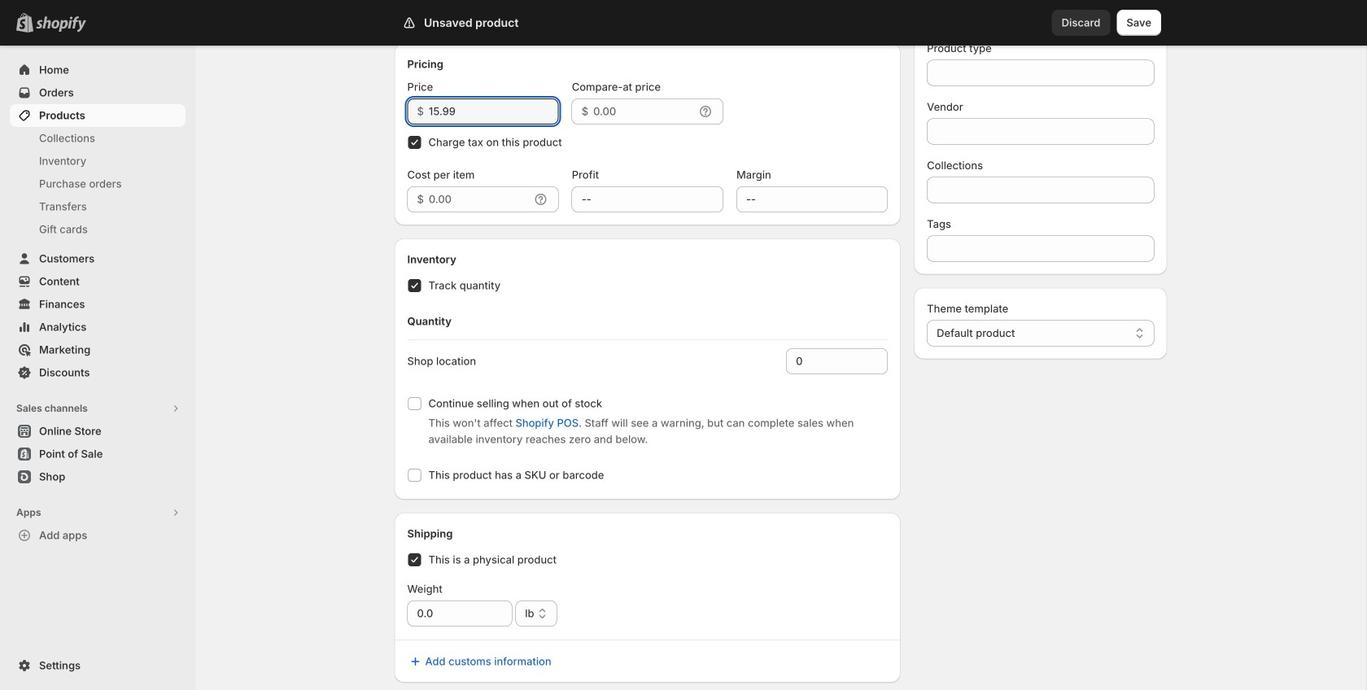 Task type: locate. For each thing, give the bounding box(es) containing it.
shopify image
[[36, 16, 86, 32]]

None text field
[[927, 60, 1155, 86], [927, 118, 1155, 144], [572, 186, 724, 212], [927, 60, 1155, 86], [927, 118, 1155, 144], [572, 186, 724, 212]]

  text field
[[429, 98, 559, 125], [594, 98, 694, 125], [429, 186, 530, 212]]

0.0 text field
[[407, 601, 512, 627]]

None text field
[[927, 177, 1155, 203], [737, 186, 888, 212], [927, 236, 1155, 262], [927, 177, 1155, 203], [737, 186, 888, 212], [927, 236, 1155, 262]]

None number field
[[786, 348, 864, 374]]



Task type: vqa. For each thing, say whether or not it's contained in the screenshot.
My Store image
no



